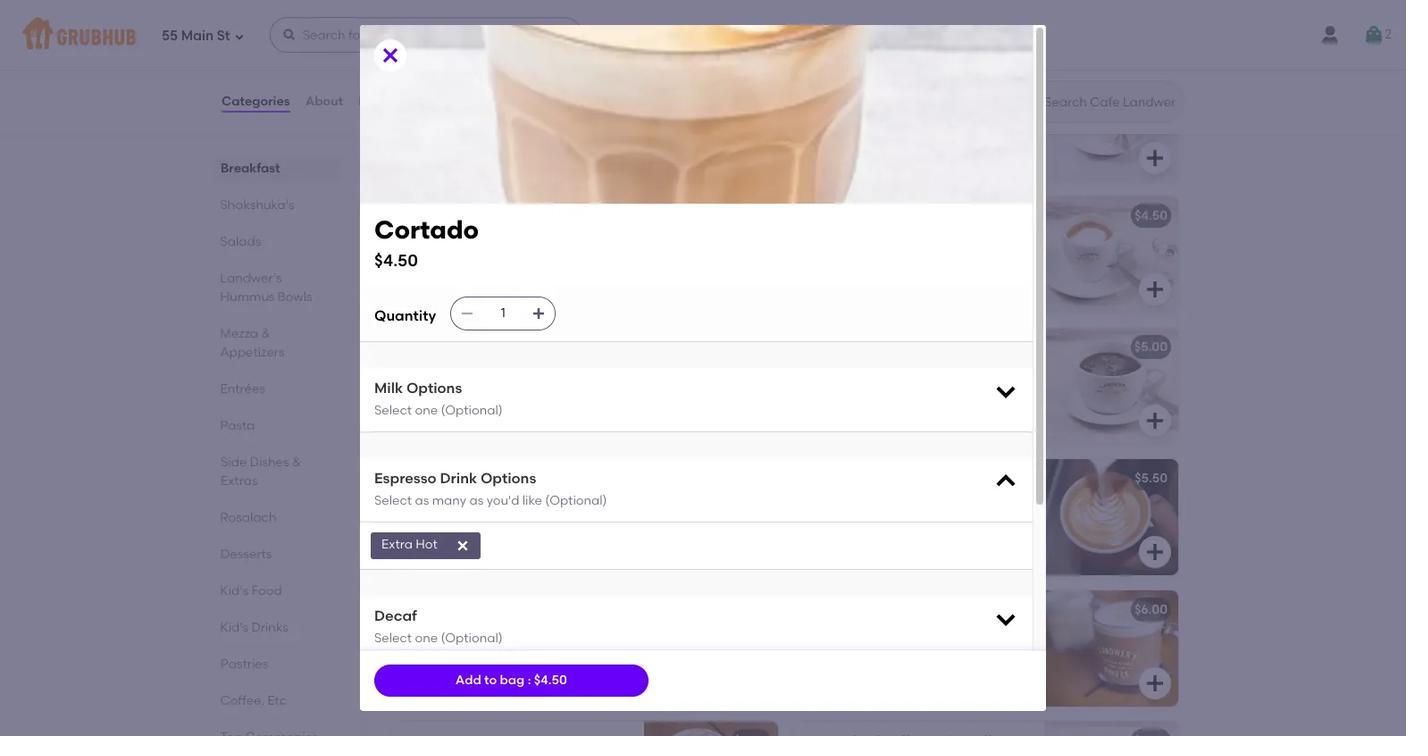 Task type: locate. For each thing, give the bounding box(es) containing it.
$3.50
[[735, 77, 768, 92]]

breakfast
[[221, 161, 280, 176]]

espresso up reviews
[[403, 77, 457, 92]]

2 as from the left
[[470, 493, 484, 509]]

tab
[[221, 728, 332, 736]]

kid's for kid's drinks
[[221, 620, 249, 635]]

side
[[221, 455, 247, 470]]

etc down pastries tab
[[268, 693, 287, 709]]

double
[[860, 77, 904, 92], [873, 208, 917, 223]]

house blend coffee - drip coffee image
[[1045, 722, 1179, 736]]

$4.50
[[1135, 208, 1168, 223], [374, 250, 418, 270], [534, 673, 567, 688]]

2 vertical spatial select
[[374, 631, 412, 646]]

2 macchiato from the left
[[803, 208, 870, 223]]

2 kid's from the top
[[221, 620, 249, 635]]

& inside side dishes & extras
[[292, 455, 302, 470]]

macchiato for macchiato double
[[803, 208, 870, 223]]

1 macchiato from the left
[[403, 208, 469, 223]]

latte image
[[1045, 591, 1179, 707]]

(optional) down 'cappuccino large'
[[441, 631, 503, 646]]

1 vertical spatial &
[[292, 455, 302, 470]]

entrées tab
[[221, 380, 332, 399]]

1 vertical spatial (optional)
[[545, 493, 607, 509]]

$6.00 button
[[793, 591, 1179, 707]]

mezza & appetizers tab
[[221, 324, 332, 362]]

kid's left "food" at left
[[221, 583, 249, 599]]

2 americano from the left
[[803, 340, 871, 355]]

0 vertical spatial $4.50
[[1135, 208, 1168, 223]]

kid's food
[[221, 583, 283, 599]]

1 $5.00 from the left
[[734, 340, 768, 355]]

1 kid's from the top
[[221, 583, 249, 599]]

cortado up quantity
[[374, 214, 479, 245]]

55
[[162, 27, 178, 43]]

1 select from the top
[[374, 403, 412, 419]]

espresso for double
[[803, 77, 857, 92]]

0 horizontal spatial etc
[[268, 693, 287, 709]]

1 one from the top
[[415, 403, 438, 419]]

americano large image
[[1045, 328, 1179, 444]]

pasta
[[221, 418, 255, 433]]

1 vertical spatial coffee,
[[221, 693, 265, 709]]

macchiato single
[[403, 208, 510, 223]]

Input item quantity number field
[[484, 297, 523, 330]]

1 vertical spatial kid's
[[221, 620, 249, 635]]

double for espresso double
[[860, 77, 904, 92]]

coffee, etc
[[389, 23, 493, 46], [221, 693, 287, 709]]

55 main st
[[162, 27, 230, 43]]

& right 'dishes'
[[292, 455, 302, 470]]

cortado
[[374, 214, 479, 245], [403, 471, 455, 486]]

single for macchiato single
[[472, 208, 510, 223]]

3 select from the top
[[374, 631, 412, 646]]

select inside espresso drink options select as many as you'd like (optional)
[[374, 493, 412, 509]]

svg image
[[1364, 24, 1385, 46], [282, 28, 296, 42], [380, 45, 401, 66], [1145, 279, 1166, 300], [460, 306, 475, 321], [532, 306, 546, 321], [1145, 542, 1166, 563], [994, 606, 1019, 631]]

select down decaf
[[374, 631, 412, 646]]

0 vertical spatial large
[[874, 340, 910, 355]]

macchiato double
[[803, 208, 917, 223]]

1 vertical spatial single
[[472, 208, 510, 223]]

espresso single
[[403, 77, 498, 92]]

0 vertical spatial kid's
[[221, 583, 249, 599]]

2 $5.00 from the left
[[1135, 340, 1168, 355]]

&
[[262, 326, 271, 341], [292, 455, 302, 470]]

1 horizontal spatial macchiato
[[803, 208, 870, 223]]

0 vertical spatial cortado
[[374, 214, 479, 245]]

side dishes & extras
[[221, 455, 302, 489]]

cappuccino large
[[403, 602, 518, 617]]

0 vertical spatial options
[[406, 380, 462, 397]]

1 horizontal spatial &
[[292, 455, 302, 470]]

1 horizontal spatial $4.50
[[534, 673, 567, 688]]

espresso for drink
[[374, 470, 437, 487]]

salads tab
[[221, 232, 332, 251]]

2 vertical spatial $4.50
[[534, 673, 567, 688]]

0 vertical spatial &
[[262, 326, 271, 341]]

decaf select one (optional)
[[374, 607, 503, 646]]

as left many
[[415, 493, 429, 509]]

1 horizontal spatial americano
[[803, 340, 871, 355]]

espresso drink options select as many as you'd like (optional)
[[374, 470, 607, 509]]

coffee,
[[389, 23, 458, 46], [221, 693, 265, 709]]

macchiato double image
[[1045, 197, 1179, 313]]

0 vertical spatial coffee,
[[389, 23, 458, 46]]

milk options select one (optional)
[[374, 380, 503, 419]]

large inside button
[[482, 602, 518, 617]]

double for macchiato double
[[873, 208, 917, 223]]

decaf
[[374, 607, 417, 624]]

espresso up many
[[374, 470, 437, 487]]

2 one from the top
[[415, 631, 438, 646]]

as
[[415, 493, 429, 509], [470, 493, 484, 509]]

0 vertical spatial select
[[374, 403, 412, 419]]

(optional)
[[441, 403, 503, 419], [545, 493, 607, 509], [441, 631, 503, 646]]

options
[[406, 380, 462, 397], [481, 470, 536, 487]]

one
[[415, 403, 438, 419], [415, 631, 438, 646]]

:
[[528, 673, 531, 688]]

etc up espresso single
[[462, 23, 493, 46]]

1 vertical spatial coffee, etc
[[221, 693, 287, 709]]

cortado button
[[392, 459, 778, 575]]

espresso right the $3.50
[[803, 77, 857, 92]]

main
[[181, 27, 214, 43]]

side dishes & extras tab
[[221, 453, 332, 491]]

1 vertical spatial etc
[[268, 693, 287, 709]]

about
[[305, 94, 343, 109]]

1 vertical spatial options
[[481, 470, 536, 487]]

options right milk
[[406, 380, 462, 397]]

1 vertical spatial cortado
[[403, 471, 455, 486]]

americano large
[[803, 340, 910, 355]]

(optional) up drink
[[441, 403, 503, 419]]

espresso
[[403, 77, 457, 92], [803, 77, 857, 92], [374, 470, 437, 487]]

add to bag : $4.50
[[456, 673, 567, 688]]

$4.50 inside cortado $4.50
[[374, 250, 418, 270]]

extra
[[382, 537, 413, 553]]

americano
[[403, 340, 471, 355], [803, 340, 871, 355]]

select
[[374, 403, 412, 419], [374, 493, 412, 509], [374, 631, 412, 646]]

1 horizontal spatial etc
[[462, 23, 493, 46]]

bowls
[[278, 290, 313, 305]]

0 horizontal spatial macchiato
[[403, 208, 469, 223]]

options up you'd on the left of the page
[[481, 470, 536, 487]]

as left you'd on the left of the page
[[470, 493, 484, 509]]

reviews button
[[357, 70, 409, 134]]

coffee, etc down pastries
[[221, 693, 287, 709]]

dishes
[[250, 455, 289, 470]]

0 horizontal spatial coffee, etc
[[221, 693, 287, 709]]

select down milk
[[374, 403, 412, 419]]

mezza & appetizers
[[221, 326, 285, 360]]

large
[[874, 340, 910, 355], [482, 602, 518, 617]]

(optional) right like
[[545, 493, 607, 509]]

categories button
[[221, 70, 291, 134]]

desserts tab
[[221, 545, 332, 564]]

cappuccino large image
[[644, 591, 778, 707]]

(optional) inside milk options select one (optional)
[[441, 403, 503, 419]]

1 horizontal spatial large
[[874, 340, 910, 355]]

1 vertical spatial large
[[482, 602, 518, 617]]

& inside mezza & appetizers
[[262, 326, 271, 341]]

desserts
[[221, 547, 272, 562]]

coffee, down pastries
[[221, 693, 265, 709]]

0 horizontal spatial &
[[262, 326, 271, 341]]

(optional) inside decaf select one (optional)
[[441, 631, 503, 646]]

0 horizontal spatial as
[[415, 493, 429, 509]]

main navigation navigation
[[0, 0, 1406, 70]]

0 horizontal spatial coffee,
[[221, 693, 265, 709]]

cortado inside button
[[403, 471, 455, 486]]

hot
[[416, 537, 438, 553]]

0 horizontal spatial americano
[[403, 340, 471, 355]]

$5.00 for americano large
[[1135, 340, 1168, 355]]

0 horizontal spatial large
[[482, 602, 518, 617]]

svg image
[[234, 31, 245, 42], [744, 147, 766, 169], [1145, 147, 1166, 169], [744, 279, 766, 300], [994, 379, 1019, 404], [744, 410, 766, 432], [1145, 410, 1166, 432], [994, 469, 1019, 494], [456, 538, 470, 553], [1145, 673, 1166, 694]]

cappuccino large button
[[392, 591, 778, 707]]

0 vertical spatial one
[[415, 403, 438, 419]]

1 vertical spatial double
[[873, 208, 917, 223]]

1 vertical spatial $4.50
[[374, 250, 418, 270]]

kid's for kid's food
[[221, 583, 249, 599]]

0 vertical spatial single
[[460, 77, 498, 92]]

coffee, up espresso single
[[389, 23, 458, 46]]

0 vertical spatial double
[[860, 77, 904, 92]]

coffee, inside tab
[[221, 693, 265, 709]]

etc
[[462, 23, 493, 46], [268, 693, 287, 709]]

espresso inside espresso drink options select as many as you'd like (optional)
[[374, 470, 437, 487]]

0 horizontal spatial $4.50
[[374, 250, 418, 270]]

coffee, etc up espresso single
[[389, 23, 493, 46]]

drinks
[[252, 620, 289, 635]]

1 vertical spatial select
[[374, 493, 412, 509]]

0 horizontal spatial $5.00
[[734, 340, 768, 355]]

kid's
[[221, 583, 249, 599], [221, 620, 249, 635]]

macchiato
[[403, 208, 469, 223], [803, 208, 870, 223]]

you'd
[[487, 493, 519, 509]]

select up extra
[[374, 493, 412, 509]]

1 americano from the left
[[403, 340, 471, 355]]

$5.00
[[734, 340, 768, 355], [1135, 340, 1168, 355]]

1 horizontal spatial as
[[470, 493, 484, 509]]

kid's left drinks
[[221, 620, 249, 635]]

pasta tab
[[221, 416, 332, 435]]

& up appetizers
[[262, 326, 271, 341]]

0 vertical spatial coffee, etc
[[389, 23, 493, 46]]

cortado up many
[[403, 471, 455, 486]]

$5.50
[[1135, 471, 1168, 486]]

2 select from the top
[[374, 493, 412, 509]]

0 vertical spatial etc
[[462, 23, 493, 46]]

2 vertical spatial (optional)
[[441, 631, 503, 646]]

2 horizontal spatial $4.50
[[1135, 208, 1168, 223]]

rosalach
[[221, 510, 277, 525]]

0 horizontal spatial options
[[406, 380, 462, 397]]

americano image
[[644, 328, 778, 444]]

cortado $4.50
[[374, 214, 479, 270]]

single
[[460, 77, 498, 92], [472, 208, 510, 223]]

search icon image
[[1016, 91, 1037, 113]]

large for cappuccino large
[[482, 602, 518, 617]]

kid's food tab
[[221, 582, 332, 600]]

1 horizontal spatial $5.00
[[1135, 340, 1168, 355]]

1 horizontal spatial options
[[481, 470, 536, 487]]

$4.00
[[1134, 77, 1168, 92]]

0 vertical spatial (optional)
[[441, 403, 503, 419]]

quantity
[[374, 308, 436, 325]]

1 vertical spatial one
[[415, 631, 438, 646]]



Task type: describe. For each thing, give the bounding box(es) containing it.
Search Cafe Landwer search field
[[1043, 94, 1179, 111]]

svg image inside 2 button
[[1364, 24, 1385, 46]]

add
[[456, 673, 481, 688]]

espresso for single
[[403, 77, 457, 92]]

pastries
[[221, 657, 268, 672]]

rosalach tab
[[221, 508, 332, 527]]

breakfast tab
[[221, 159, 332, 178]]

2
[[1385, 27, 1392, 42]]

cappuccino
[[403, 602, 479, 617]]

kid's drinks tab
[[221, 618, 332, 637]]

categories
[[222, 94, 290, 109]]

food
[[252, 583, 283, 599]]

macchiato for macchiato single
[[403, 208, 469, 223]]

select inside decaf select one (optional)
[[374, 631, 412, 646]]

mezza
[[221, 326, 259, 341]]

to
[[484, 673, 497, 688]]

coffee, etc tab
[[221, 692, 332, 710]]

one inside decaf select one (optional)
[[415, 631, 438, 646]]

1 as from the left
[[415, 493, 429, 509]]

extra hot
[[382, 537, 438, 553]]

salads
[[221, 234, 262, 249]]

$5.00 for americano
[[734, 340, 768, 355]]

etc inside tab
[[268, 693, 287, 709]]

shakshuka's tab
[[221, 196, 332, 214]]

reviews
[[358, 94, 408, 109]]

latte large image
[[644, 722, 778, 736]]

many
[[432, 493, 467, 509]]

drink
[[440, 470, 477, 487]]

entrées
[[221, 382, 266, 397]]

$5.50 button
[[793, 459, 1179, 575]]

hummus
[[221, 290, 275, 305]]

1 horizontal spatial coffee,
[[389, 23, 458, 46]]

one inside milk options select one (optional)
[[415, 403, 438, 419]]

single for espresso single
[[460, 77, 498, 92]]

cortado image
[[644, 459, 778, 575]]

cortado for cortado $4.50
[[374, 214, 479, 245]]

options inside milk options select one (optional)
[[406, 380, 462, 397]]

pastries tab
[[221, 655, 332, 674]]

st
[[217, 27, 230, 43]]

about button
[[304, 70, 344, 134]]

$6.00
[[1135, 602, 1168, 617]]

large for americano large
[[874, 340, 910, 355]]

kid's drinks
[[221, 620, 289, 635]]

macchiato single image
[[644, 197, 778, 313]]

like
[[522, 493, 542, 509]]

coffee, etc inside coffee, etc tab
[[221, 693, 287, 709]]

landwer's
[[221, 271, 282, 286]]

americano for americano
[[403, 340, 471, 355]]

$3.75
[[736, 208, 768, 223]]

americano for americano large
[[803, 340, 871, 355]]

espresso double image
[[1045, 65, 1179, 181]]

shakshuka's
[[221, 197, 295, 213]]

extras
[[221, 474, 258, 489]]

1 horizontal spatial coffee, etc
[[389, 23, 493, 46]]

svg image inside main navigation navigation
[[234, 31, 245, 42]]

milk
[[374, 380, 403, 397]]

landwer's hummus bowls tab
[[221, 269, 332, 306]]

2 button
[[1364, 19, 1392, 51]]

options inside espresso drink options select as many as you'd like (optional)
[[481, 470, 536, 487]]

landwer's hummus bowls
[[221, 271, 313, 305]]

select inside milk options select one (optional)
[[374, 403, 412, 419]]

cortado for cortado
[[403, 471, 455, 486]]

(optional) inside espresso drink options select as many as you'd like (optional)
[[545, 493, 607, 509]]

bag
[[500, 673, 525, 688]]

cappuccino image
[[1045, 459, 1179, 575]]

espresso double
[[803, 77, 904, 92]]

appetizers
[[221, 345, 285, 360]]

espresso single image
[[644, 65, 778, 181]]



Task type: vqa. For each thing, say whether or not it's contained in the screenshot.
map
no



